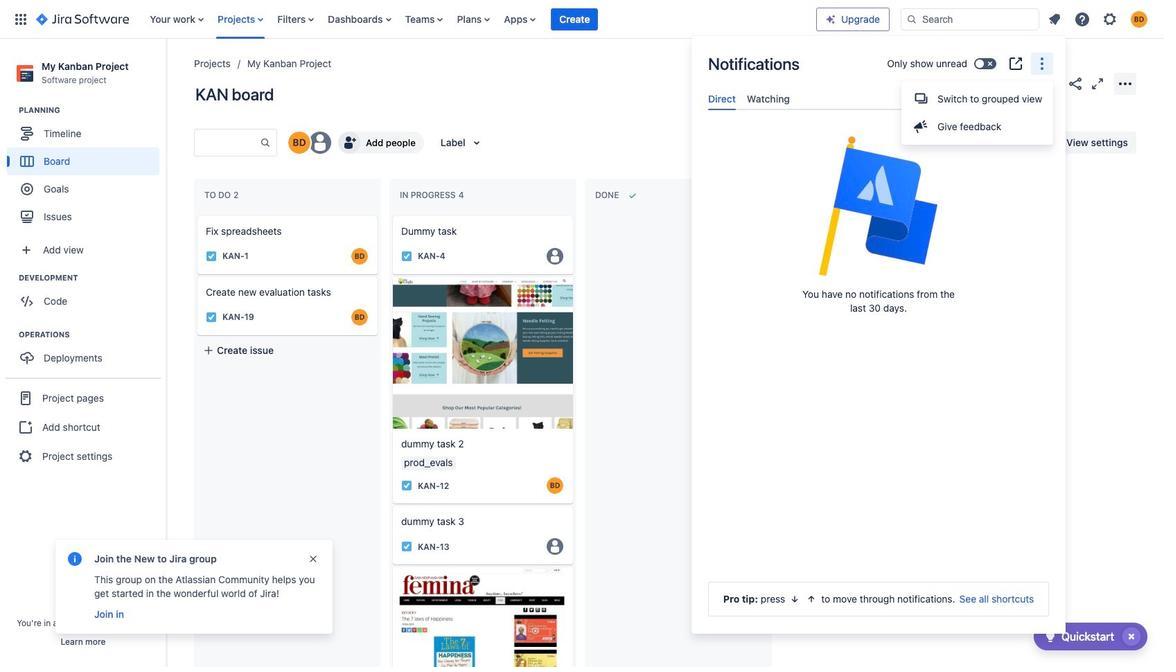 Task type: vqa. For each thing, say whether or not it's contained in the screenshot.
To Do Element's 'Create issue' icon
no



Task type: locate. For each thing, give the bounding box(es) containing it.
import image
[[880, 134, 897, 151]]

create issue image
[[188, 207, 204, 223], [383, 268, 400, 284]]

heading for development icon
[[19, 273, 166, 284]]

1 horizontal spatial task image
[[401, 481, 412, 492]]

list item
[[551, 0, 599, 38]]

tab panel
[[703, 110, 1055, 123]]

list
[[143, 0, 817, 38], [1043, 7, 1156, 32]]

3 heading from the top
[[19, 329, 166, 340]]

2 vertical spatial heading
[[19, 329, 166, 340]]

1 vertical spatial heading
[[19, 273, 166, 284]]

task image
[[206, 312, 217, 323], [401, 481, 412, 492]]

group for development icon
[[7, 273, 166, 320]]

heading
[[19, 105, 166, 116], [19, 273, 166, 284], [19, 329, 166, 340]]

Search this board text field
[[195, 130, 260, 155]]

add people image
[[341, 134, 358, 151]]

0 vertical spatial create issue image
[[383, 207, 400, 223]]

0 vertical spatial heading
[[19, 105, 166, 116]]

tab list
[[703, 87, 1055, 110]]

0 horizontal spatial create issue image
[[188, 207, 204, 223]]

1 horizontal spatial list
[[1043, 7, 1156, 32]]

task image for 'to do' element
[[206, 251, 217, 262]]

arrow up image
[[806, 594, 817, 605]]

banner
[[0, 0, 1165, 39]]

1 vertical spatial create issue image
[[383, 268, 400, 284]]

settings image
[[1102, 11, 1119, 27]]

more actions image
[[1117, 75, 1134, 92]]

in progress element
[[400, 190, 467, 200]]

jira software image
[[36, 11, 129, 27], [36, 11, 129, 27]]

None search field
[[901, 8, 1040, 30]]

dialog
[[692, 36, 1066, 634]]

group
[[902, 80, 1054, 145], [7, 105, 166, 235], [7, 273, 166, 320], [7, 329, 166, 377], [6, 378, 161, 476]]

2 heading from the top
[[19, 273, 166, 284]]

0 horizontal spatial task image
[[206, 312, 217, 323]]

1 horizontal spatial create issue image
[[383, 268, 400, 284]]

create issue image
[[383, 207, 400, 223], [383, 497, 400, 514]]

task image
[[206, 251, 217, 262], [401, 251, 412, 262], [401, 542, 412, 553]]

search image
[[907, 14, 918, 25]]

1 vertical spatial create issue image
[[383, 497, 400, 514]]

1 heading from the top
[[19, 105, 166, 116]]

group for planning 'image'
[[7, 105, 166, 235]]

2 create issue image from the top
[[383, 497, 400, 514]]

enter full screen image
[[1090, 75, 1106, 92]]

open notifications in a new tab image
[[1008, 55, 1024, 72]]

task image for in progress element
[[401, 251, 412, 262]]

to do element
[[204, 190, 242, 200]]

planning image
[[2, 102, 19, 119]]



Task type: describe. For each thing, give the bounding box(es) containing it.
group for operations icon
[[7, 329, 166, 377]]

notifications image
[[1047, 11, 1063, 27]]

more image
[[1034, 55, 1051, 72]]

0 horizontal spatial list
[[143, 0, 817, 38]]

star kan board image
[[1045, 75, 1062, 92]]

dismiss quickstart image
[[1121, 626, 1143, 648]]

operations image
[[2, 327, 19, 343]]

0 vertical spatial task image
[[206, 312, 217, 323]]

Search field
[[901, 8, 1040, 30]]

arrow down image
[[790, 594, 801, 605]]

sidebar element
[[0, 39, 166, 668]]

your profile and settings image
[[1131, 11, 1148, 27]]

sidebar navigation image
[[151, 55, 182, 83]]

heading for planning 'image'
[[19, 105, 166, 116]]

1 create issue image from the top
[[383, 207, 400, 223]]

primary element
[[8, 0, 817, 38]]

0 vertical spatial create issue image
[[188, 207, 204, 223]]

appswitcher icon image
[[12, 11, 29, 27]]

heading for operations icon
[[19, 329, 166, 340]]

help image
[[1074, 11, 1091, 27]]

1 vertical spatial task image
[[401, 481, 412, 492]]

development image
[[2, 270, 19, 286]]

dismiss image
[[308, 554, 319, 565]]

goal image
[[21, 183, 33, 196]]

info image
[[67, 551, 83, 568]]



